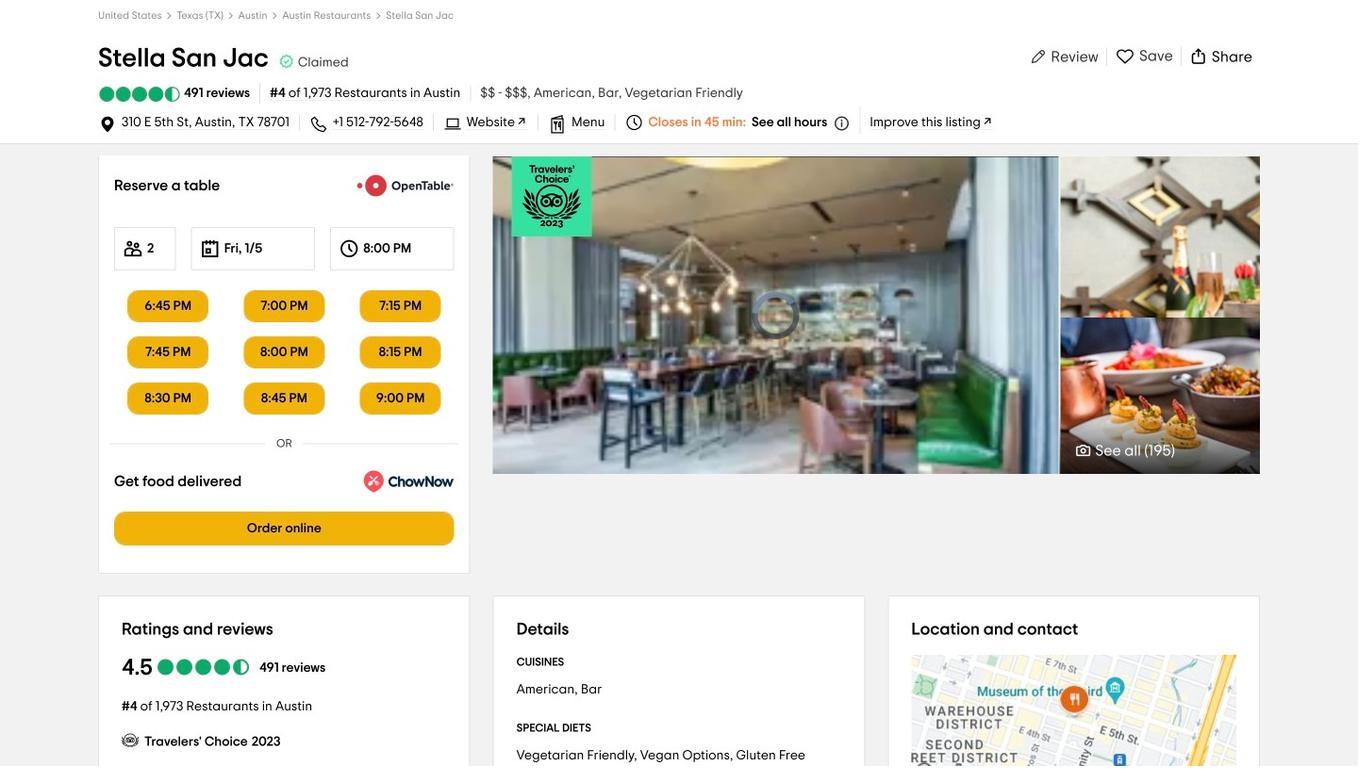 Task type: vqa. For each thing, say whether or not it's contained in the screenshot.
BUDGET
no



Task type: locate. For each thing, give the bounding box(es) containing it.
progress bar slider
[[578, 459, 971, 462]]

travelers' choice 2023 winner image
[[512, 157, 592, 237]]



Task type: describe. For each thing, give the bounding box(es) containing it.
4.5 of 5 bubbles image
[[98, 87, 181, 102]]

video player region
[[493, 157, 1059, 475]]



